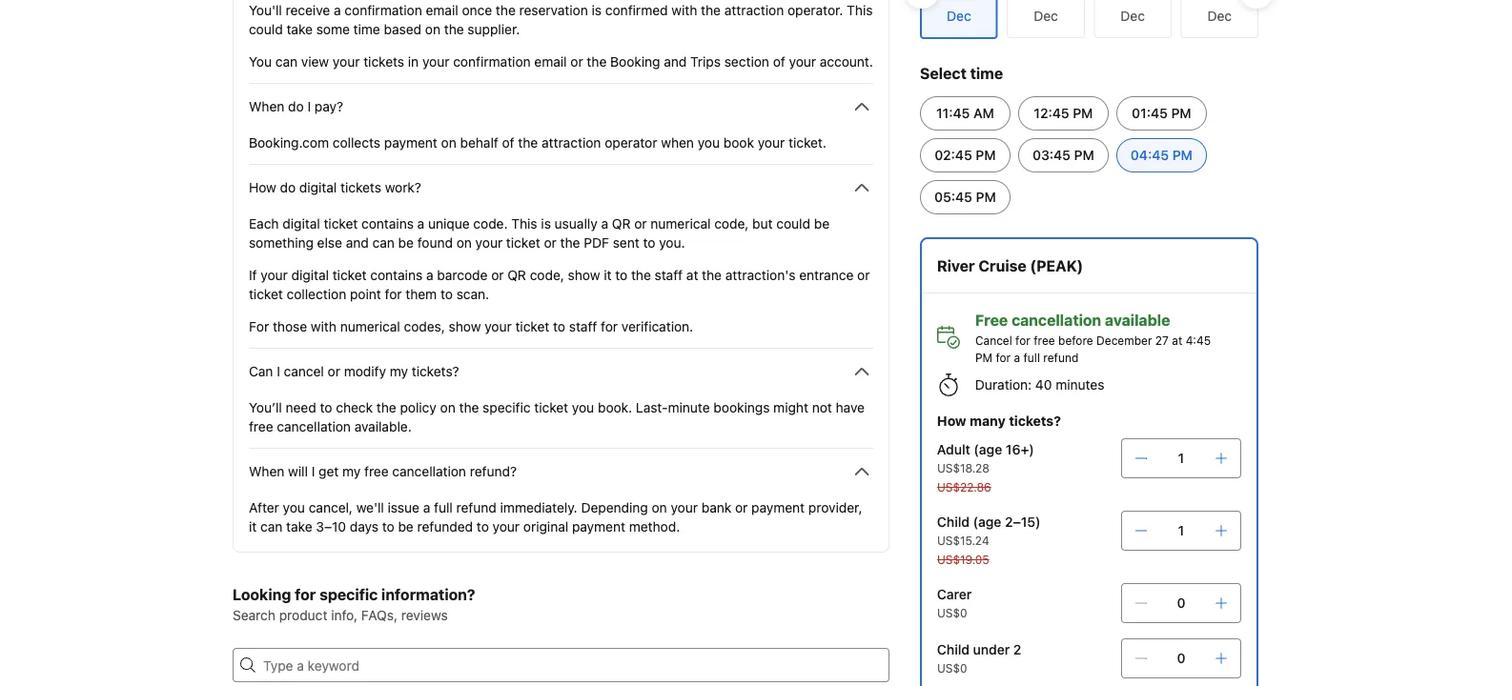 Task type: describe. For each thing, give the bounding box(es) containing it.
pm for 05:45 pm
[[976, 189, 996, 205]]

(peak)
[[1030, 257, 1083, 275]]

us$22.86
[[937, 480, 991, 494]]

barcode
[[437, 267, 488, 283]]

the right behalf
[[518, 135, 538, 151]]

for those with numerical codes, show your ticket to staff for verification.
[[249, 319, 693, 335]]

0 vertical spatial be
[[814, 216, 829, 232]]

free
[[975, 311, 1008, 329]]

take inside the after you cancel, we'll issue a full refund immediately. depending on your bank or payment provider, it can take 3–10 days to be refunded to your original payment method.
[[286, 519, 312, 535]]

i for do
[[307, 99, 311, 114]]

your right "in" on the left top of page
[[422, 54, 449, 70]]

how many tickets?
[[937, 413, 1061, 429]]

us$15.24
[[937, 534, 989, 547]]

when for when will i get my free cancellation refund?
[[249, 464, 284, 480]]

when do i pay?
[[249, 99, 343, 114]]

them
[[405, 286, 437, 302]]

behalf
[[460, 135, 498, 151]]

or down you'll receive a confirmation email once the reservation is confirmed with the attraction operator. this could take some time based on the supplier.
[[570, 54, 583, 70]]

1 vertical spatial numerical
[[340, 319, 400, 335]]

with inside you'll receive a confirmation email once the reservation is confirmed with the attraction operator. this could take some time based on the supplier.
[[672, 2, 697, 18]]

27
[[1155, 334, 1169, 347]]

a up pdf
[[601, 216, 608, 232]]

Type a keyword field
[[256, 648, 889, 683]]

numerical inside each digital ticket contains a unique code. this is usually a qr or numerical code, but could be something else and can be found on your ticket or the pdf sent to you.
[[651, 216, 711, 232]]

04:45
[[1131, 147, 1169, 163]]

days
[[350, 519, 378, 535]]

the left booking
[[587, 54, 607, 70]]

ticket up point
[[332, 267, 367, 283]]

0 vertical spatial tickets
[[363, 54, 404, 70]]

you'll
[[249, 2, 282, 18]]

03:45 pm
[[1033, 147, 1094, 163]]

operator.
[[787, 2, 843, 18]]

need
[[286, 400, 316, 416]]

unique
[[428, 216, 470, 232]]

select
[[920, 64, 967, 82]]

confirmation inside you'll receive a confirmation email once the reservation is confirmed with the attraction operator. this could take some time based on the supplier.
[[345, 2, 422, 18]]

this inside each digital ticket contains a unique code. this is usually a qr or numerical code, but could be something else and can be found on your ticket or the pdf sent to you.
[[511, 216, 537, 232]]

view
[[301, 54, 329, 70]]

free cancellation available cancel for free before december 27 at 4:45 pm for a full refund
[[975, 311, 1211, 364]]

select time
[[920, 64, 1003, 82]]

your down scan.
[[485, 319, 512, 335]]

carer
[[937, 587, 972, 603]]

some
[[316, 21, 350, 37]]

pay?
[[314, 99, 343, 114]]

do for how
[[280, 180, 296, 195]]

receive
[[286, 2, 330, 18]]

01:45 pm
[[1132, 105, 1191, 121]]

your inside the "if your digital ticket contains a barcode or qr code, show it to the staff at the attraction's entrance or ticket collection point for them to scan."
[[261, 267, 288, 283]]

ticket inside you'll need to check the policy on the specific ticket you book. last-minute bookings might not have free cancellation available.
[[534, 400, 568, 416]]

after you cancel, we'll issue a full refund immediately. depending on your bank or payment provider, it can take 3–10 days to be refunded to your original payment method.
[[249, 500, 862, 535]]

if your digital ticket contains a barcode or qr code, show it to the staff at the attraction's entrance or ticket collection point for them to scan.
[[249, 267, 870, 302]]

bookings
[[713, 400, 770, 416]]

refund inside the after you cancel, we'll issue a full refund immediately. depending on your bank or payment provider, it can take 3–10 days to be refunded to your original payment method.
[[456, 500, 497, 516]]

for left verification.
[[601, 319, 618, 335]]

1 vertical spatial payment
[[751, 500, 805, 516]]

05:45 pm
[[934, 189, 996, 205]]

you inside the after you cancel, we'll issue a full refund immediately. depending on your bank or payment provider, it can take 3–10 days to be refunded to your original payment method.
[[283, 500, 305, 516]]

get
[[319, 464, 339, 480]]

ticket up the 'else'
[[324, 216, 358, 232]]

a up found
[[417, 216, 425, 232]]

(age for child
[[973, 514, 1001, 530]]

book
[[723, 135, 754, 151]]

digital for do
[[299, 180, 337, 195]]

section
[[724, 54, 769, 70]]

for down cancel
[[996, 351, 1011, 364]]

code, inside each digital ticket contains a unique code. this is usually a qr or numerical code, but could be something else and can be found on your ticket or the pdf sent to you.
[[714, 216, 749, 232]]

it inside the after you cancel, we'll issue a full refund immediately. depending on your bank or payment provider, it can take 3–10 days to be refunded to your original payment method.
[[249, 519, 257, 535]]

could inside each digital ticket contains a unique code. this is usually a qr or numerical code, but could be something else and can be found on your ticket or the pdf sent to you.
[[776, 216, 810, 232]]

provider,
[[808, 500, 862, 516]]

child for child under 2
[[937, 642, 970, 658]]

1 vertical spatial of
[[502, 135, 514, 151]]

region containing dec
[[905, 0, 1274, 47]]

01:45
[[1132, 105, 1168, 121]]

11:45 am
[[936, 105, 994, 121]]

policy
[[400, 400, 436, 416]]

time inside you'll receive a confirmation email once the reservation is confirmed with the attraction operator. this could take some time based on the supplier.
[[353, 21, 380, 37]]

your down immediately.
[[493, 519, 520, 535]]

free inside you'll need to check the policy on the specific ticket you book. last-minute bookings might not have free cancellation available.
[[249, 419, 273, 435]]

free for when
[[364, 464, 389, 480]]

your left account.
[[789, 54, 816, 70]]

cancellation inside dropdown button
[[392, 464, 466, 480]]

3–10
[[316, 519, 346, 535]]

your left bank
[[671, 500, 698, 516]]

adult
[[937, 442, 970, 458]]

i for will
[[311, 464, 315, 480]]

and inside each digital ticket contains a unique code. this is usually a qr or numerical code, but could be something else and can be found on your ticket or the pdf sent to you.
[[346, 235, 369, 251]]

can inside the after you cancel, we'll issue a full refund immediately. depending on your bank or payment provider, it can take 3–10 days to be refunded to your original payment method.
[[260, 519, 282, 535]]

it inside the "if your digital ticket contains a barcode or qr code, show it to the staff at the attraction's entrance or ticket collection point for them to scan."
[[604, 267, 612, 283]]

reservation
[[519, 2, 588, 18]]

point
[[350, 286, 381, 302]]

a inside the after you cancel, we'll issue a full refund immediately. depending on your bank or payment provider, it can take 3–10 days to be refunded to your original payment method.
[[423, 500, 430, 516]]

booking.com collects payment on behalf of the attraction operator when you book your ticket.
[[249, 135, 826, 151]]

information?
[[381, 586, 475, 604]]

pm for 04:45 pm
[[1172, 147, 1193, 163]]

duration: 40 minutes
[[975, 377, 1104, 393]]

you
[[249, 54, 272, 70]]

cancel,
[[309, 500, 353, 516]]

refund?
[[470, 464, 517, 480]]

found
[[417, 235, 453, 251]]

contains inside each digital ticket contains a unique code. this is usually a qr or numerical code, but could be something else and can be found on your ticket or the pdf sent to you.
[[361, 216, 414, 232]]

1 horizontal spatial and
[[664, 54, 687, 70]]

for
[[249, 319, 269, 335]]

when will i get my free cancellation refund?
[[249, 464, 517, 480]]

looking
[[233, 586, 291, 604]]

duration:
[[975, 377, 1032, 393]]

or right barcode
[[491, 267, 504, 283]]

dec for 2nd the dec button
[[1121, 8, 1145, 24]]

0 horizontal spatial staff
[[569, 319, 597, 335]]

to down barcode
[[440, 286, 453, 302]]

1 horizontal spatial confirmation
[[453, 54, 531, 70]]

collection
[[287, 286, 346, 302]]

the down sent
[[631, 267, 651, 283]]

depending
[[581, 500, 648, 516]]

is for reservation
[[592, 2, 602, 18]]

my inside "dropdown button"
[[390, 364, 408, 379]]

when will i get my free cancellation refund? button
[[249, 460, 873, 483]]

you'll need to check the policy on the specific ticket you book. last-minute bookings might not have free cancellation available.
[[249, 400, 865, 435]]

you for book
[[698, 135, 720, 151]]

05:45
[[934, 189, 972, 205]]

available
[[1105, 311, 1170, 329]]

child for child (age 2–15)
[[937, 514, 970, 530]]

this inside you'll receive a confirmation email once the reservation is confirmed with the attraction operator. this could take some time based on the supplier.
[[847, 2, 873, 18]]

you'll receive a confirmation email once the reservation is confirmed with the attraction operator. this could take some time based on the supplier.
[[249, 2, 873, 37]]

each
[[249, 216, 279, 232]]

on left behalf
[[441, 135, 456, 151]]

to down sent
[[615, 267, 628, 283]]

1 vertical spatial tickets?
[[1009, 413, 1061, 429]]

pm for 12:45 pm
[[1073, 105, 1093, 121]]

your inside each digital ticket contains a unique code. this is usually a qr or numerical code, but could be something else and can be found on your ticket or the pdf sent to you.
[[475, 235, 503, 251]]

supplier.
[[468, 21, 520, 37]]

can
[[249, 364, 273, 379]]

ticket down code.
[[506, 235, 540, 251]]

river
[[937, 257, 975, 275]]

us$0 inside the child under 2 us$0
[[937, 662, 967, 675]]

pm for 01:45 pm
[[1171, 105, 1191, 121]]

11:45
[[936, 105, 970, 121]]

minutes
[[1056, 377, 1104, 393]]

be for each digital ticket contains a unique code. this is usually a qr or numerical code, but could be something else and can be found on your ticket or the pdf sent to you.
[[398, 235, 414, 251]]

the right policy
[[459, 400, 479, 416]]

be for after you cancel, we'll issue a full refund immediately. depending on your bank or payment provider, it can take 3–10 days to be refunded to your original payment method.
[[398, 519, 414, 535]]

or inside the after you cancel, we'll issue a full refund immediately. depending on your bank or payment provider, it can take 3–10 days to be refunded to your original payment method.
[[735, 500, 748, 516]]

2
[[1013, 642, 1021, 658]]

your right book
[[758, 135, 785, 151]]

for right cancel
[[1015, 334, 1030, 347]]

digital for your
[[291, 267, 329, 283]]

free for free
[[1034, 334, 1055, 347]]

take inside you'll receive a confirmation email once the reservation is confirmed with the attraction operator. this could take some time based on the supplier.
[[286, 21, 313, 37]]

cancellation inside free cancellation available cancel for free before december 27 at 4:45 pm for a full refund
[[1012, 311, 1101, 329]]

i inside "dropdown button"
[[277, 364, 280, 379]]

you.
[[659, 235, 685, 251]]

trips
[[690, 54, 721, 70]]

pdf
[[584, 235, 609, 251]]

tickets? inside "dropdown button"
[[412, 364, 459, 379]]

or up sent
[[634, 216, 647, 232]]

cancel
[[284, 364, 324, 379]]

0 horizontal spatial attraction
[[542, 135, 601, 151]]

you can view your tickets in your confirmation email or the booking and trips section of your account.
[[249, 54, 873, 70]]

you'll
[[249, 400, 282, 416]]

03:45
[[1033, 147, 1071, 163]]

dec for third the dec button from right
[[1034, 8, 1058, 24]]

a inside the "if your digital ticket contains a barcode or qr code, show it to the staff at the attraction's entrance or ticket collection point for them to scan."
[[426, 267, 433, 283]]

a inside free cancellation available cancel for free before december 27 at 4:45 pm for a full refund
[[1014, 351, 1020, 364]]

1 vertical spatial email
[[534, 54, 567, 70]]

issue
[[388, 500, 419, 516]]

0 for child under 2
[[1177, 651, 1185, 666]]

booking.com
[[249, 135, 329, 151]]

email inside you'll receive a confirmation email once the reservation is confirmed with the attraction operator. this could take some time based on the supplier.
[[426, 2, 458, 18]]

to down the "if your digital ticket contains a barcode or qr code, show it to the staff at the attraction's entrance or ticket collection point for them to scan."
[[553, 319, 565, 335]]

last-
[[636, 400, 668, 416]]

river cruise (peak)
[[937, 257, 1083, 275]]

1 horizontal spatial time
[[970, 64, 1003, 82]]

2 dec button from the left
[[1094, 0, 1172, 38]]



Task type: locate. For each thing, give the bounding box(es) containing it.
qr
[[612, 216, 631, 232], [507, 267, 526, 283]]

usually
[[555, 216, 597, 232]]

could inside you'll receive a confirmation email once the reservation is confirmed with the attraction operator. this could take some time based on the supplier.
[[249, 21, 283, 37]]

payment left provider,
[[751, 500, 805, 516]]

when up booking.com
[[249, 99, 284, 114]]

for
[[385, 286, 402, 302], [601, 319, 618, 335], [1015, 334, 1030, 347], [996, 351, 1011, 364], [295, 586, 316, 604]]

can i cancel or modify my tickets?
[[249, 364, 459, 379]]

is inside you'll receive a confirmation email once the reservation is confirmed with the attraction operator. this could take some time based on the supplier.
[[592, 2, 602, 18]]

1 horizontal spatial payment
[[572, 519, 625, 535]]

do for when
[[288, 99, 304, 114]]

1 horizontal spatial specific
[[483, 400, 531, 416]]

qr inside the "if your digital ticket contains a barcode or qr code, show it to the staff at the attraction's entrance or ticket collection point for them to scan."
[[507, 267, 526, 283]]

scan.
[[456, 286, 489, 302]]

payment down 'depending'
[[572, 519, 625, 535]]

or right cancel
[[328, 364, 340, 379]]

code, left but
[[714, 216, 749, 232]]

us$0
[[937, 606, 967, 620], [937, 662, 967, 675]]

you left book
[[698, 135, 720, 151]]

be up entrance
[[814, 216, 829, 232]]

or right bank
[[735, 500, 748, 516]]

i inside dropdown button
[[311, 464, 315, 480]]

but
[[752, 216, 773, 232]]

1
[[1178, 450, 1184, 466], [1178, 523, 1184, 539]]

i inside dropdown button
[[307, 99, 311, 114]]

2 vertical spatial i
[[311, 464, 315, 480]]

0 horizontal spatial and
[[346, 235, 369, 251]]

ticket.
[[788, 135, 826, 151]]

can left found
[[372, 235, 395, 251]]

(age inside 'adult (age 16+) us$18.28'
[[974, 442, 1002, 458]]

confirmation up based
[[345, 2, 422, 18]]

0 horizontal spatial confirmation
[[345, 2, 422, 18]]

child up us$15.24
[[937, 514, 970, 530]]

ticket
[[324, 216, 358, 232], [506, 235, 540, 251], [332, 267, 367, 283], [249, 286, 283, 302], [515, 319, 549, 335], [534, 400, 568, 416]]

at
[[686, 267, 698, 283], [1172, 334, 1182, 347]]

your right view at the left
[[333, 54, 360, 70]]

0 horizontal spatial dec
[[1034, 8, 1058, 24]]

2 horizontal spatial dec button
[[1181, 0, 1259, 38]]

for inside looking for specific information? search product info, faqs, reviews
[[295, 586, 316, 604]]

on inside you'll need to check the policy on the specific ticket you book. last-minute bookings might not have free cancellation available.
[[440, 400, 455, 416]]

numerical
[[651, 216, 711, 232], [340, 319, 400, 335]]

free
[[1034, 334, 1055, 347], [249, 419, 273, 435], [364, 464, 389, 480]]

take down receive
[[286, 21, 313, 37]]

your right if
[[261, 267, 288, 283]]

numerical up you.
[[651, 216, 711, 232]]

child
[[937, 514, 970, 530], [937, 642, 970, 658]]

1 horizontal spatial numerical
[[651, 216, 711, 232]]

do inside dropdown button
[[288, 99, 304, 114]]

1 1 from the top
[[1178, 450, 1184, 466]]

show
[[568, 267, 600, 283], [449, 319, 481, 335]]

is inside each digital ticket contains a unique code. this is usually a qr or numerical code, but could be something else and can be found on your ticket or the pdf sent to you.
[[541, 216, 551, 232]]

1 vertical spatial confirmation
[[453, 54, 531, 70]]

be left found
[[398, 235, 414, 251]]

full inside free cancellation available cancel for free before december 27 at 4:45 pm for a full refund
[[1023, 351, 1040, 364]]

be inside the after you cancel, we'll issue a full refund immediately. depending on your bank or payment provider, it can take 3–10 days to be refunded to your original payment method.
[[398, 519, 414, 535]]

1 us$0 from the top
[[937, 606, 967, 620]]

each digital ticket contains a unique code. this is usually a qr or numerical code, but could be something else and can be found on your ticket or the pdf sent to you.
[[249, 216, 829, 251]]

you left book.
[[572, 400, 594, 416]]

on up method. on the left bottom of page
[[652, 500, 667, 516]]

1 horizontal spatial this
[[847, 2, 873, 18]]

pm for 02:45 pm
[[976, 147, 996, 163]]

ticket down the "if your digital ticket contains a barcode or qr code, show it to the staff at the attraction's entrance or ticket collection point for them to scan."
[[515, 319, 549, 335]]

or down usually
[[544, 235, 557, 251]]

digital inside dropdown button
[[299, 180, 337, 195]]

to right days at the bottom of page
[[382, 519, 394, 535]]

tickets inside dropdown button
[[340, 180, 381, 195]]

to right "need"
[[320, 400, 332, 416]]

1 horizontal spatial qr
[[612, 216, 631, 232]]

digital inside the "if your digital ticket contains a barcode or qr code, show it to the staff at the attraction's entrance or ticket collection point for them to scan."
[[291, 267, 329, 283]]

1 horizontal spatial staff
[[655, 267, 683, 283]]

when inside dropdown button
[[249, 99, 284, 114]]

at inside the "if your digital ticket contains a barcode or qr code, show it to the staff at the attraction's entrance or ticket collection point for them to scan."
[[686, 267, 698, 283]]

1 vertical spatial it
[[249, 519, 257, 535]]

ticket down if
[[249, 286, 283, 302]]

1 for adult (age 16+)
[[1178, 450, 1184, 466]]

it down after
[[249, 519, 257, 535]]

refund down before
[[1043, 351, 1079, 364]]

0 vertical spatial and
[[664, 54, 687, 70]]

attraction down when do i pay? dropdown button
[[542, 135, 601, 151]]

those
[[273, 319, 307, 335]]

payment
[[384, 135, 437, 151], [751, 500, 805, 516], [572, 519, 625, 535]]

1 horizontal spatial attraction
[[724, 2, 784, 18]]

1 vertical spatial and
[[346, 235, 369, 251]]

be down 'issue'
[[398, 519, 414, 535]]

3 dec button from the left
[[1181, 0, 1259, 38]]

2 vertical spatial be
[[398, 519, 414, 535]]

it
[[604, 267, 612, 283], [249, 519, 257, 535]]

2 1 from the top
[[1178, 523, 1184, 539]]

do down booking.com
[[280, 180, 296, 195]]

on inside the after you cancel, we'll issue a full refund immediately. depending on your bank or payment provider, it can take 3–10 days to be refunded to your original payment method.
[[652, 500, 667, 516]]

0 vertical spatial contains
[[361, 216, 414, 232]]

child left under
[[937, 642, 970, 658]]

02:45
[[935, 147, 972, 163]]

it down pdf
[[604, 267, 612, 283]]

1 vertical spatial (age
[[973, 514, 1001, 530]]

qr inside each digital ticket contains a unique code. this is usually a qr or numerical code, but could be something else and can be found on your ticket or the pdf sent to you.
[[612, 216, 631, 232]]

1 vertical spatial could
[[776, 216, 810, 232]]

specific up refund? in the left bottom of the page
[[483, 400, 531, 416]]

before
[[1058, 334, 1093, 347]]

contains down work? at top
[[361, 216, 414, 232]]

cancellation
[[1012, 311, 1101, 329], [277, 419, 351, 435], [392, 464, 466, 480]]

faqs,
[[361, 608, 398, 624]]

pm right the 12:45 on the top of page
[[1073, 105, 1093, 121]]

at right the 27
[[1172, 334, 1182, 347]]

the up trips
[[701, 2, 721, 18]]

for right point
[[385, 286, 402, 302]]

free inside dropdown button
[[364, 464, 389, 480]]

0 vertical spatial attraction
[[724, 2, 784, 18]]

1 horizontal spatial dec button
[[1094, 0, 1172, 38]]

child inside the child under 2 us$0
[[937, 642, 970, 658]]

cancellation up before
[[1012, 311, 1101, 329]]

region
[[905, 0, 1274, 47]]

if
[[249, 267, 257, 283]]

your down code.
[[475, 235, 503, 251]]

a up them
[[426, 267, 433, 283]]

tickets left work? at top
[[340, 180, 381, 195]]

2 horizontal spatial free
[[1034, 334, 1055, 347]]

0 vertical spatial this
[[847, 2, 873, 18]]

1 vertical spatial specific
[[320, 586, 378, 604]]

0 horizontal spatial code,
[[530, 267, 564, 283]]

to inside each digital ticket contains a unique code. this is usually a qr or numerical code, but could be something else and can be found on your ticket or the pdf sent to you.
[[643, 235, 655, 251]]

attraction up section
[[724, 2, 784, 18]]

0 vertical spatial take
[[286, 21, 313, 37]]

1 vertical spatial attraction
[[542, 135, 601, 151]]

am
[[973, 105, 994, 121]]

1 child from the top
[[937, 514, 970, 530]]

1 horizontal spatial is
[[592, 2, 602, 18]]

0 vertical spatial confirmation
[[345, 2, 422, 18]]

my inside dropdown button
[[342, 464, 361, 480]]

1 horizontal spatial at
[[1172, 334, 1182, 347]]

could
[[249, 21, 283, 37], [776, 216, 810, 232]]

full up refunded
[[434, 500, 453, 516]]

1 dec button from the left
[[1007, 0, 1085, 38]]

1 horizontal spatial of
[[773, 54, 785, 70]]

1 vertical spatial when
[[249, 464, 284, 480]]

payment up work? at top
[[384, 135, 437, 151]]

operator
[[605, 135, 657, 151]]

dec button
[[1007, 0, 1085, 38], [1094, 0, 1172, 38], [1181, 0, 1259, 38]]

2 vertical spatial payment
[[572, 519, 625, 535]]

(age inside child (age 2–15) us$15.24
[[973, 514, 1001, 530]]

12:45
[[1034, 105, 1069, 121]]

3 dec from the left
[[1207, 8, 1232, 24]]

how inside dropdown button
[[249, 180, 276, 195]]

2 child from the top
[[937, 642, 970, 658]]

0 for carer
[[1177, 595, 1185, 611]]

full inside the after you cancel, we'll issue a full refund immediately. depending on your bank or payment provider, it can take 3–10 days to be refunded to your original payment method.
[[434, 500, 453, 516]]

2 vertical spatial free
[[364, 464, 389, 480]]

0 vertical spatial show
[[568, 267, 600, 283]]

carer us$0
[[937, 587, 972, 620]]

0 horizontal spatial qr
[[507, 267, 526, 283]]

cancellation inside you'll need to check the policy on the specific ticket you book. last-minute bookings might not have free cancellation available.
[[277, 419, 351, 435]]

1 horizontal spatial with
[[672, 2, 697, 18]]

how do digital tickets work?
[[249, 180, 421, 195]]

staff inside the "if your digital ticket contains a barcode or qr code, show it to the staff at the attraction's entrance or ticket collection point for them to scan."
[[655, 267, 683, 283]]

0 vertical spatial could
[[249, 21, 283, 37]]

0 vertical spatial of
[[773, 54, 785, 70]]

method.
[[629, 519, 680, 535]]

qr down each digital ticket contains a unique code. this is usually a qr or numerical code, but could be something else and can be found on your ticket or the pdf sent to you.
[[507, 267, 526, 283]]

digital inside each digital ticket contains a unique code. this is usually a qr or numerical code, but could be something else and can be found on your ticket or the pdf sent to you.
[[283, 216, 320, 232]]

1 horizontal spatial dec
[[1121, 8, 1145, 24]]

in
[[408, 54, 419, 70]]

tickets left "in" on the left top of page
[[363, 54, 404, 70]]

0 horizontal spatial it
[[249, 519, 257, 535]]

0 horizontal spatial you
[[283, 500, 305, 516]]

refunded
[[417, 519, 473, 535]]

check
[[336, 400, 373, 416]]

the down once
[[444, 21, 464, 37]]

attraction inside you'll receive a confirmation email once the reservation is confirmed with the attraction operator. this could take some time based on the supplier.
[[724, 2, 784, 18]]

pm right 05:45
[[976, 189, 996, 205]]

a up duration:
[[1014, 351, 1020, 364]]

cancel
[[975, 334, 1012, 347]]

2 us$0 from the top
[[937, 662, 967, 675]]

when do i pay? button
[[249, 95, 873, 118]]

child inside child (age 2–15) us$15.24
[[937, 514, 970, 530]]

1 vertical spatial can
[[372, 235, 395, 251]]

how do digital tickets work? button
[[249, 176, 873, 199]]

1 vertical spatial i
[[277, 364, 280, 379]]

0 vertical spatial staff
[[655, 267, 683, 283]]

you inside you'll need to check the policy on the specific ticket you book. last-minute bookings might not have free cancellation available.
[[572, 400, 594, 416]]

0 horizontal spatial at
[[686, 267, 698, 283]]

1 horizontal spatial refund
[[1043, 351, 1079, 364]]

the up supplier.
[[496, 2, 516, 18]]

0 vertical spatial at
[[686, 267, 698, 283]]

free inside free cancellation available cancel for free before december 27 at 4:45 pm for a full refund
[[1034, 334, 1055, 347]]

reviews
[[401, 608, 448, 624]]

1 0 from the top
[[1177, 595, 1185, 611]]

0 vertical spatial child
[[937, 514, 970, 530]]

is for this
[[541, 216, 551, 232]]

1 dec from the left
[[1034, 8, 1058, 24]]

1 vertical spatial free
[[249, 419, 273, 435]]

show down pdf
[[568, 267, 600, 283]]

do inside dropdown button
[[280, 180, 296, 195]]

book.
[[598, 400, 632, 416]]

verification.
[[621, 319, 693, 335]]

1 vertical spatial do
[[280, 180, 296, 195]]

my
[[390, 364, 408, 379], [342, 464, 361, 480]]

the left attraction's
[[702, 267, 722, 283]]

on inside each digital ticket contains a unique code. this is usually a qr or numerical code, but could be something else and can be found on your ticket or the pdf sent to you.
[[456, 235, 472, 251]]

contains inside the "if your digital ticket contains a barcode or qr code, show it to the staff at the attraction's entrance or ticket collection point for them to scan."
[[370, 267, 422, 283]]

12:45 pm
[[1034, 105, 1093, 121]]

pm inside free cancellation available cancel for free before december 27 at 4:45 pm for a full refund
[[975, 351, 992, 364]]

can inside each digital ticket contains a unique code. this is usually a qr or numerical code, but could be something else and can be found on your ticket or the pdf sent to you.
[[372, 235, 395, 251]]

0 vertical spatial it
[[604, 267, 612, 283]]

might
[[773, 400, 808, 416]]

to right refunded
[[477, 519, 489, 535]]

not
[[812, 400, 832, 416]]

tickets
[[363, 54, 404, 70], [340, 180, 381, 195]]

on inside you'll receive a confirmation email once the reservation is confirmed with the attraction operator. this could take some time based on the supplier.
[[425, 21, 440, 37]]

when left will
[[249, 464, 284, 480]]

0 vertical spatial cancellation
[[1012, 311, 1101, 329]]

time right some
[[353, 21, 380, 37]]

my right get
[[342, 464, 361, 480]]

1 vertical spatial us$0
[[937, 662, 967, 675]]

2 vertical spatial can
[[260, 519, 282, 535]]

us$0 inside carer us$0
[[937, 606, 967, 620]]

(age down many
[[974, 442, 1002, 458]]

when inside dropdown button
[[249, 464, 284, 480]]

2 dec from the left
[[1121, 8, 1145, 24]]

specific inside looking for specific information? search product info, faqs, reviews
[[320, 586, 378, 604]]

cancellation down "need"
[[277, 419, 351, 435]]

when for when do i pay?
[[249, 99, 284, 114]]

attraction
[[724, 2, 784, 18], [542, 135, 601, 151]]

1 horizontal spatial it
[[604, 267, 612, 283]]

us$0 down carer us$0
[[937, 662, 967, 675]]

refund
[[1043, 351, 1079, 364], [456, 500, 497, 516]]

this
[[847, 2, 873, 18], [511, 216, 537, 232]]

with inside how do digital tickets work? "element"
[[311, 319, 336, 335]]

0 vertical spatial tickets?
[[412, 364, 459, 379]]

do left 'pay?'
[[288, 99, 304, 114]]

1 horizontal spatial full
[[1023, 351, 1040, 364]]

my right modify
[[390, 364, 408, 379]]

can
[[275, 54, 298, 70], [372, 235, 395, 251], [260, 519, 282, 535]]

digital up something
[[283, 216, 320, 232]]

2 0 from the top
[[1177, 651, 1185, 666]]

0 vertical spatial refund
[[1043, 351, 1079, 364]]

tickets? up policy
[[412, 364, 459, 379]]

staff down you.
[[655, 267, 683, 283]]

0 vertical spatial email
[[426, 2, 458, 18]]

1 vertical spatial take
[[286, 519, 312, 535]]

0 horizontal spatial could
[[249, 21, 283, 37]]

1 horizontal spatial you
[[572, 400, 594, 416]]

of right section
[[773, 54, 785, 70]]

1 when from the top
[[249, 99, 284, 114]]

this right 'operator.'
[[847, 2, 873, 18]]

at inside free cancellation available cancel for free before december 27 at 4:45 pm for a full refund
[[1172, 334, 1182, 347]]

1 vertical spatial with
[[311, 319, 336, 335]]

1 vertical spatial tickets
[[340, 180, 381, 195]]

0 vertical spatial code,
[[714, 216, 749, 232]]

0 vertical spatial can
[[275, 54, 298, 70]]

this right code.
[[511, 216, 537, 232]]

0 vertical spatial 0
[[1177, 595, 1185, 611]]

specific inside you'll need to check the policy on the specific ticket you book. last-minute bookings might not have free cancellation available.
[[483, 400, 531, 416]]

0 horizontal spatial with
[[311, 319, 336, 335]]

0 horizontal spatial cancellation
[[277, 419, 351, 435]]

1 vertical spatial 0
[[1177, 651, 1185, 666]]

1 for child (age 2–15)
[[1178, 523, 1184, 539]]

0 vertical spatial specific
[[483, 400, 531, 416]]

the up available.
[[376, 400, 396, 416]]

code.
[[473, 216, 508, 232]]

0 horizontal spatial dec button
[[1007, 0, 1085, 38]]

0 horizontal spatial tickets?
[[412, 364, 459, 379]]

1 vertical spatial refund
[[456, 500, 497, 516]]

to inside you'll need to check the policy on the specific ticket you book. last-minute bookings might not have free cancellation available.
[[320, 400, 332, 416]]

2 when from the top
[[249, 464, 284, 480]]

0 horizontal spatial of
[[502, 135, 514, 151]]

0 vertical spatial digital
[[299, 180, 337, 195]]

1 vertical spatial cancellation
[[277, 419, 351, 435]]

digital down booking.com
[[299, 180, 337, 195]]

tickets? up the 16+)
[[1009, 413, 1061, 429]]

take left 3–10 on the left
[[286, 519, 312, 535]]

cancellation up 'issue'
[[392, 464, 466, 480]]

full
[[1023, 351, 1040, 364], [434, 500, 453, 516]]

free left before
[[1034, 334, 1055, 347]]

qr up sent
[[612, 216, 631, 232]]

pm down cancel
[[975, 351, 992, 364]]

pm for 03:45 pm
[[1074, 147, 1094, 163]]

on right policy
[[440, 400, 455, 416]]

for inside the "if your digital ticket contains a barcode or qr code, show it to the staff at the attraction's entrance or ticket collection point for them to scan."
[[385, 286, 402, 302]]

0 horizontal spatial refund
[[456, 500, 497, 516]]

0 horizontal spatial email
[[426, 2, 458, 18]]

we'll
[[356, 500, 384, 516]]

account.
[[820, 54, 873, 70]]

the inside each digital ticket contains a unique code. this is usually a qr or numerical code, but could be something else and can be found on your ticket or the pdf sent to you.
[[560, 235, 580, 251]]

child under 2 us$0
[[937, 642, 1021, 675]]

on down the unique
[[456, 235, 472, 251]]

show inside the "if your digital ticket contains a barcode or qr code, show it to the staff at the attraction's entrance or ticket collection point for them to scan."
[[568, 267, 600, 283]]

1 horizontal spatial could
[[776, 216, 810, 232]]

is left usually
[[541, 216, 551, 232]]

1 vertical spatial 1
[[1178, 523, 1184, 539]]

email
[[426, 2, 458, 18], [534, 54, 567, 70]]

1 vertical spatial show
[[449, 319, 481, 335]]

i
[[307, 99, 311, 114], [277, 364, 280, 379], [311, 464, 315, 480]]

how for how do digital tickets work?
[[249, 180, 276, 195]]

is
[[592, 2, 602, 18], [541, 216, 551, 232]]

or
[[570, 54, 583, 70], [634, 216, 647, 232], [544, 235, 557, 251], [491, 267, 504, 283], [857, 267, 870, 283], [328, 364, 340, 379], [735, 500, 748, 516]]

2 horizontal spatial you
[[698, 135, 720, 151]]

or right entrance
[[857, 267, 870, 283]]

digital
[[299, 180, 337, 195], [283, 216, 320, 232], [291, 267, 329, 283]]

0 vertical spatial payment
[[384, 135, 437, 151]]

1 horizontal spatial my
[[390, 364, 408, 379]]

how for how many tickets?
[[937, 413, 966, 429]]

2 take from the top
[[286, 519, 312, 535]]

0 horizontal spatial show
[[449, 319, 481, 335]]

0 vertical spatial you
[[698, 135, 720, 151]]

digital up 'collection'
[[291, 267, 329, 283]]

show down scan.
[[449, 319, 481, 335]]

booking
[[610, 54, 660, 70]]

code, inside the "if your digital ticket contains a barcode or qr code, show it to the staff at the attraction's entrance or ticket collection point for them to scan."
[[530, 267, 564, 283]]

something
[[249, 235, 314, 251]]

0 horizontal spatial time
[[353, 21, 380, 37]]

you for book.
[[572, 400, 594, 416]]

time up 'am'
[[970, 64, 1003, 82]]

can right you
[[275, 54, 298, 70]]

of right behalf
[[502, 135, 514, 151]]

a inside you'll receive a confirmation email once the reservation is confirmed with the attraction operator. this could take some time based on the supplier.
[[334, 2, 341, 18]]

0 horizontal spatial numerical
[[340, 319, 400, 335]]

16+)
[[1006, 442, 1034, 458]]

sent
[[613, 235, 639, 251]]

looking for specific information? search product info, faqs, reviews
[[233, 586, 475, 624]]

40
[[1035, 377, 1052, 393]]

work?
[[385, 180, 421, 195]]

(age for adult
[[974, 442, 1002, 458]]

0 horizontal spatial free
[[249, 419, 273, 435]]

us$19.05
[[937, 553, 989, 566]]

pm right 02:45
[[976, 147, 996, 163]]

code, down each digital ticket contains a unique code. this is usually a qr or numerical code, but could be something else and can be found on your ticket or the pdf sent to you.
[[530, 267, 564, 283]]

child (age 2–15) us$15.24
[[937, 514, 1041, 547]]

entrance
[[799, 267, 854, 283]]

pm right 01:45
[[1171, 105, 1191, 121]]

a
[[334, 2, 341, 18], [417, 216, 425, 232], [601, 216, 608, 232], [426, 267, 433, 283], [1014, 351, 1020, 364], [423, 500, 430, 516]]

0 horizontal spatial this
[[511, 216, 537, 232]]

after
[[249, 500, 279, 516]]

4:45
[[1186, 334, 1211, 347]]

contains up them
[[370, 267, 422, 283]]

i right can in the left of the page
[[277, 364, 280, 379]]

refund inside free cancellation available cancel for free before december 27 at 4:45 pm for a full refund
[[1043, 351, 1079, 364]]

1 take from the top
[[286, 21, 313, 37]]

or inside "dropdown button"
[[328, 364, 340, 379]]

when
[[249, 99, 284, 114], [249, 464, 284, 480]]

how do digital tickets work? element
[[249, 199, 873, 337]]

how
[[249, 180, 276, 195], [937, 413, 966, 429]]

1 horizontal spatial cancellation
[[392, 464, 466, 480]]



Task type: vqa. For each thing, say whether or not it's contained in the screenshot.
3rd DEC from right
yes



